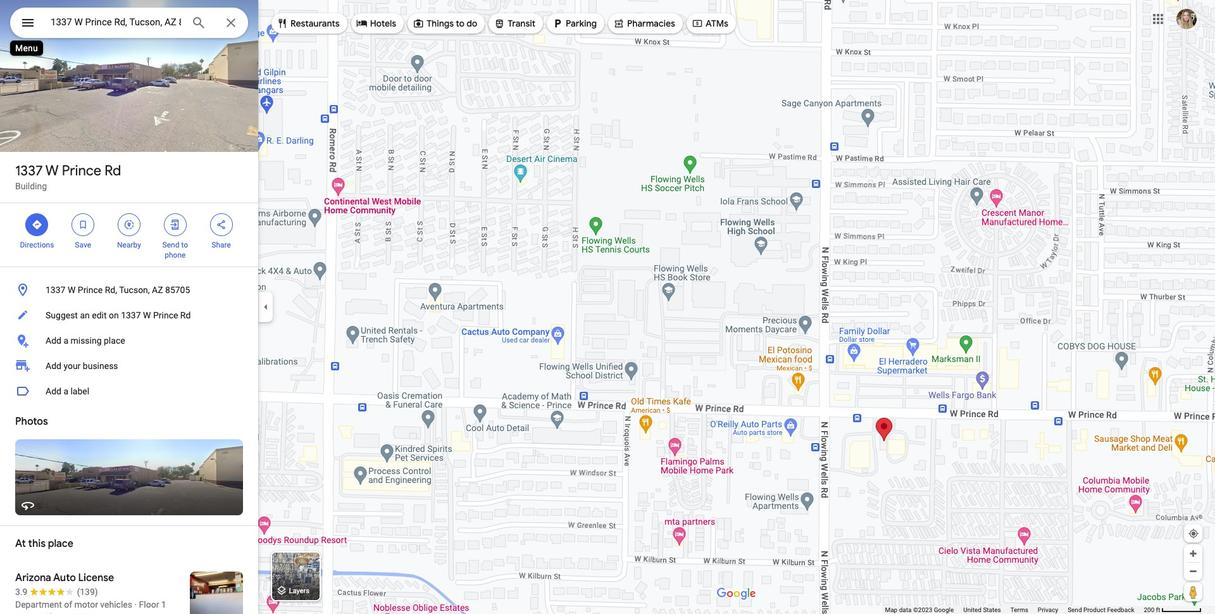Task type: vqa. For each thing, say whether or not it's contained in the screenshot.
the top Prince
yes



Task type: locate. For each thing, give the bounding box(es) containing it.
1 vertical spatial to
[[181, 241, 188, 250]]

vehicles
[[100, 600, 132, 610]]

motor
[[74, 600, 98, 610]]

to left do
[[456, 18, 465, 29]]

rd inside button
[[180, 310, 191, 320]]

suggest an edit on 1337 w prince rd button
[[0, 303, 258, 328]]

tucson,
[[119, 285, 150, 295]]

0 horizontal spatial w
[[45, 162, 59, 180]]

none field inside 1337 w prince rd, tucson, az 85705 field
[[51, 15, 181, 30]]

None field
[[51, 15, 181, 30]]

1 horizontal spatial to
[[456, 18, 465, 29]]

show street view coverage image
[[1185, 583, 1203, 602]]

0 horizontal spatial 1337
[[15, 162, 43, 180]]

to
[[456, 18, 465, 29], [181, 241, 188, 250]]

to inside  things to do
[[456, 18, 465, 29]]

footer
[[886, 606, 1145, 614]]

prince inside 1337 w prince rd, tucson, az 85705 button
[[78, 285, 103, 295]]

0 vertical spatial a
[[64, 336, 68, 346]]

add inside "link"
[[46, 361, 61, 371]]


[[277, 16, 288, 30]]

place inside add a missing place button
[[104, 336, 125, 346]]

1 horizontal spatial w
[[68, 285, 76, 295]]

pharmacies
[[628, 18, 676, 29]]

w inside 1337 w prince rd, tucson, az 85705 button
[[68, 285, 76, 295]]

auto
[[53, 572, 76, 585]]


[[77, 218, 89, 232]]

prince inside the '1337 w prince rd building'
[[62, 162, 101, 180]]

2 a from the top
[[64, 386, 68, 396]]

2 vertical spatial w
[[143, 310, 151, 320]]

save
[[75, 241, 91, 250]]

prince down "az"
[[153, 310, 178, 320]]

1337 for rd
[[15, 162, 43, 180]]

send inside send to phone
[[162, 241, 179, 250]]

send for send to phone
[[162, 241, 179, 250]]

united states
[[964, 607, 1002, 614]]


[[692, 16, 704, 30]]


[[31, 218, 43, 232]]

w up suggest
[[68, 285, 76, 295]]

1337 w prince rd main content
[[0, 0, 258, 614]]

1 a from the top
[[64, 336, 68, 346]]

prince inside the suggest an edit on 1337 w prince rd button
[[153, 310, 178, 320]]

0 vertical spatial add
[[46, 336, 61, 346]]

1 vertical spatial a
[[64, 386, 68, 396]]

a
[[64, 336, 68, 346], [64, 386, 68, 396]]

0 horizontal spatial send
[[162, 241, 179, 250]]

place down on
[[104, 336, 125, 346]]

send product feedback
[[1068, 607, 1135, 614]]

department of motor vehicles · floor 1
[[15, 600, 166, 610]]

1 vertical spatial rd
[[180, 310, 191, 320]]

1 vertical spatial prince
[[78, 285, 103, 295]]

0 vertical spatial prince
[[62, 162, 101, 180]]

google
[[935, 607, 955, 614]]

a left label
[[64, 386, 68, 396]]

business
[[83, 361, 118, 371]]

prince up 
[[62, 162, 101, 180]]

85705
[[165, 285, 190, 295]]

google maps element
[[0, 0, 1216, 614]]

1 vertical spatial send
[[1068, 607, 1083, 614]]

add a missing place
[[46, 336, 125, 346]]

 restaurants
[[277, 16, 340, 30]]

send to phone
[[162, 241, 188, 260]]

add for add a missing place
[[46, 336, 61, 346]]

 search field
[[10, 8, 248, 41]]

1 vertical spatial w
[[68, 285, 76, 295]]

1 vertical spatial add
[[46, 361, 61, 371]]


[[356, 16, 368, 30]]

1337 inside the '1337 w prince rd building'
[[15, 162, 43, 180]]

footer containing map data ©2023 google
[[886, 606, 1145, 614]]

floor
[[139, 600, 159, 610]]

on
[[109, 310, 119, 320]]

terms
[[1011, 607, 1029, 614]]

1337 right on
[[121, 310, 141, 320]]

missing
[[71, 336, 102, 346]]

0 vertical spatial to
[[456, 18, 465, 29]]

add for add a label
[[46, 386, 61, 396]]

label
[[71, 386, 89, 396]]

hotels
[[370, 18, 397, 29]]

w down the tucson,
[[143, 310, 151, 320]]

a for label
[[64, 386, 68, 396]]


[[614, 16, 625, 30]]

suggest
[[46, 310, 78, 320]]

2 vertical spatial 1337
[[121, 310, 141, 320]]

0 vertical spatial w
[[45, 162, 59, 180]]

a left missing
[[64, 336, 68, 346]]

 atms
[[692, 16, 729, 30]]

w inside the '1337 w prince rd building'
[[45, 162, 59, 180]]

w up building on the left top
[[45, 162, 59, 180]]

zoom out image
[[1189, 567, 1199, 576]]

1 horizontal spatial 1337
[[46, 285, 66, 295]]

add for add your business
[[46, 361, 61, 371]]

1337
[[15, 162, 43, 180], [46, 285, 66, 295], [121, 310, 141, 320]]

add left label
[[46, 386, 61, 396]]

1337 up building on the left top
[[15, 162, 43, 180]]

0 vertical spatial place
[[104, 336, 125, 346]]

0 vertical spatial 1337
[[15, 162, 43, 180]]

do
[[467, 18, 478, 29]]

prince
[[62, 162, 101, 180], [78, 285, 103, 295], [153, 310, 178, 320]]

1 add from the top
[[46, 336, 61, 346]]

0 vertical spatial rd
[[105, 162, 121, 180]]

to up phone
[[181, 241, 188, 250]]

 hotels
[[356, 16, 397, 30]]

1337 w prince rd, tucson, az 85705
[[46, 285, 190, 295]]

place
[[104, 336, 125, 346], [48, 538, 73, 550]]

2 add from the top
[[46, 361, 61, 371]]

©2023
[[914, 607, 933, 614]]

3 add from the top
[[46, 386, 61, 396]]

w
[[45, 162, 59, 180], [68, 285, 76, 295], [143, 310, 151, 320]]

transit
[[508, 18, 536, 29]]

send left the product
[[1068, 607, 1083, 614]]

add a missing place button
[[0, 328, 258, 353]]

add down suggest
[[46, 336, 61, 346]]

rd inside the '1337 w prince rd building'
[[105, 162, 121, 180]]

0 horizontal spatial rd
[[105, 162, 121, 180]]


[[170, 218, 181, 232]]

show your location image
[[1189, 528, 1200, 540]]

2 horizontal spatial w
[[143, 310, 151, 320]]

united
[[964, 607, 982, 614]]

united states button
[[964, 606, 1002, 614]]

share
[[212, 241, 231, 250]]

1337 W Prince Rd, Tucson, AZ 85705 field
[[10, 8, 248, 38]]

privacy button
[[1038, 606, 1059, 614]]

place right this
[[48, 538, 73, 550]]

2 vertical spatial add
[[46, 386, 61, 396]]

1 vertical spatial 1337
[[46, 285, 66, 295]]

send inside 'button'
[[1068, 607, 1083, 614]]

1 horizontal spatial rd
[[180, 310, 191, 320]]

product
[[1084, 607, 1106, 614]]

1337 up suggest
[[46, 285, 66, 295]]

send up phone
[[162, 241, 179, 250]]

prince left rd,
[[78, 285, 103, 295]]

atms
[[706, 18, 729, 29]]

2 vertical spatial prince
[[153, 310, 178, 320]]

building
[[15, 181, 47, 191]]

add left your
[[46, 361, 61, 371]]

0 vertical spatial send
[[162, 241, 179, 250]]

send
[[162, 241, 179, 250], [1068, 607, 1083, 614]]

1 horizontal spatial place
[[104, 336, 125, 346]]

footer inside google maps element
[[886, 606, 1145, 614]]

0 horizontal spatial place
[[48, 538, 73, 550]]

1 horizontal spatial send
[[1068, 607, 1083, 614]]

0 horizontal spatial to
[[181, 241, 188, 250]]



Task type: describe. For each thing, give the bounding box(es) containing it.
1337 w prince rd, tucson, az 85705 button
[[0, 277, 258, 303]]

1337 w prince rd building
[[15, 162, 121, 191]]

parking
[[566, 18, 597, 29]]


[[413, 16, 424, 30]]

200 ft
[[1145, 607, 1161, 614]]

w inside the suggest an edit on 1337 w prince rd button
[[143, 310, 151, 320]]

an
[[80, 310, 90, 320]]

prince for rd,
[[78, 285, 103, 295]]

at
[[15, 538, 26, 550]]

az
[[152, 285, 163, 295]]

ft
[[1157, 607, 1161, 614]]

license
[[78, 572, 114, 585]]

 things to do
[[413, 16, 478, 30]]

map data ©2023 google
[[886, 607, 955, 614]]

send for send product feedback
[[1068, 607, 1083, 614]]

add a label
[[46, 386, 89, 396]]

200
[[1145, 607, 1155, 614]]

 button
[[10, 8, 46, 41]]

200 ft button
[[1145, 607, 1203, 614]]

w for rd,
[[68, 285, 76, 295]]

department
[[15, 600, 62, 610]]

3.9
[[15, 587, 27, 597]]

arizona auto license
[[15, 572, 114, 585]]

arizona
[[15, 572, 51, 585]]

layers
[[289, 587, 310, 596]]

at this place
[[15, 538, 73, 550]]

google account: michelle dermenjian  
(michelle.dermenjian@adept.ai) image
[[1177, 9, 1198, 29]]

nearby
[[117, 241, 141, 250]]

collapse side panel image
[[259, 300, 273, 314]]

this
[[28, 538, 46, 550]]


[[123, 218, 135, 232]]

 transit
[[494, 16, 536, 30]]

map
[[886, 607, 898, 614]]

1
[[161, 600, 166, 610]]

phone
[[165, 251, 186, 260]]

feedback
[[1108, 607, 1135, 614]]


[[494, 16, 506, 30]]

add your business
[[46, 361, 118, 371]]

(139)
[[77, 587, 98, 597]]

edit
[[92, 310, 107, 320]]

terms button
[[1011, 606, 1029, 614]]

your
[[64, 361, 81, 371]]

restaurants
[[291, 18, 340, 29]]

add a label button
[[0, 379, 258, 404]]

 parking
[[552, 16, 597, 30]]

1337 for rd,
[[46, 285, 66, 295]]

of
[[64, 600, 72, 610]]

w for rd
[[45, 162, 59, 180]]

·
[[135, 600, 137, 610]]


[[216, 218, 227, 232]]

to inside send to phone
[[181, 241, 188, 250]]

2 horizontal spatial 1337
[[121, 310, 141, 320]]

directions
[[20, 241, 54, 250]]

send product feedback button
[[1068, 606, 1135, 614]]

data
[[900, 607, 912, 614]]

rd,
[[105, 285, 117, 295]]

suggest an edit on 1337 w prince rd
[[46, 310, 191, 320]]

 pharmacies
[[614, 16, 676, 30]]

zoom in image
[[1189, 549, 1199, 559]]

actions for 1337 w prince rd region
[[0, 203, 258, 267]]

photos
[[15, 415, 48, 428]]

add your business link
[[0, 353, 258, 379]]

1 vertical spatial place
[[48, 538, 73, 550]]

things
[[427, 18, 454, 29]]

states
[[984, 607, 1002, 614]]

a for missing
[[64, 336, 68, 346]]


[[552, 16, 564, 30]]

privacy
[[1038, 607, 1059, 614]]

prince for rd
[[62, 162, 101, 180]]

3.9 stars 139 reviews image
[[15, 586, 98, 598]]


[[20, 14, 35, 32]]



